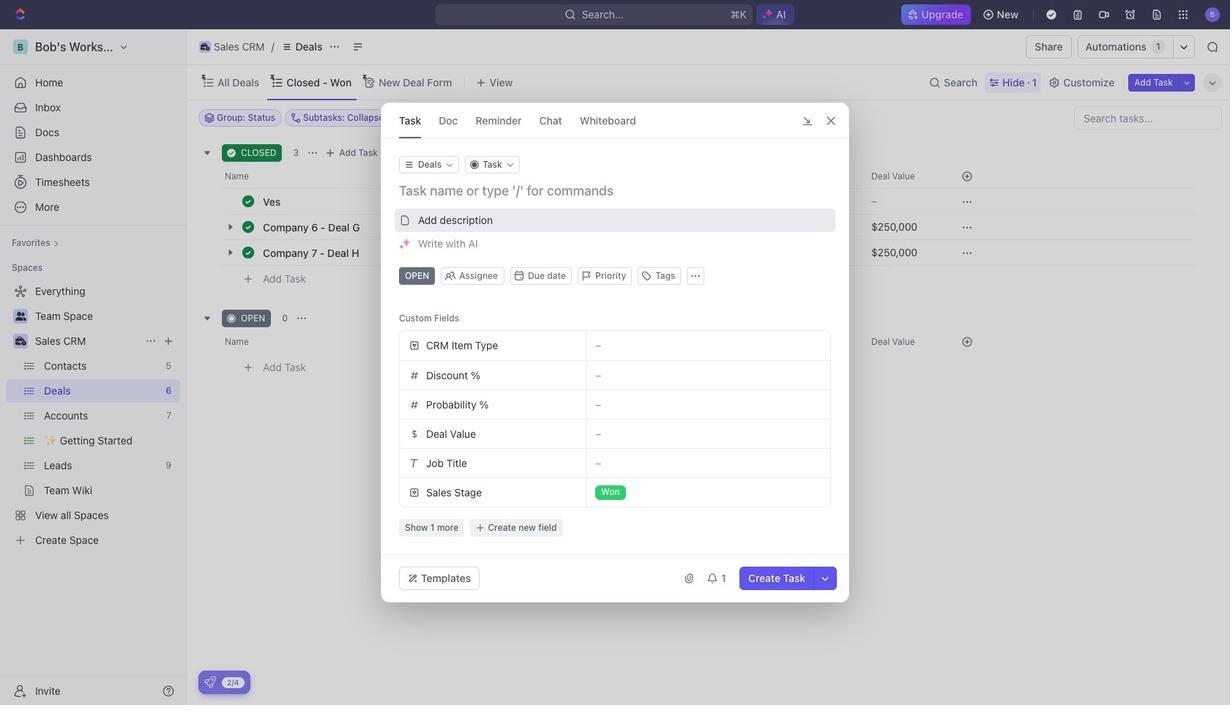 Task type: vqa. For each thing, say whether or not it's contained in the screenshot.
business time icon
yes



Task type: locate. For each thing, give the bounding box(es) containing it.
dialog
[[381, 103, 850, 603]]

custom fields element
[[399, 330, 832, 537]]

business time image
[[201, 43, 210, 51]]

sidebar navigation
[[0, 29, 187, 706]]

onboarding checklist button element
[[204, 677, 216, 689]]

Set value for Deal Value Custom Field text field
[[587, 420, 831, 448]]

Search tasks... text field
[[1076, 107, 1222, 129]]



Task type: describe. For each thing, give the bounding box(es) containing it.
business time image
[[15, 337, 26, 346]]

Set value for Probability % Custom Field text field
[[587, 391, 831, 419]]

Set value for Discount % Custom Field text field
[[587, 361, 831, 390]]

Task name or type '/' for commands text field
[[399, 182, 835, 200]]

onboarding checklist button image
[[204, 677, 216, 689]]



